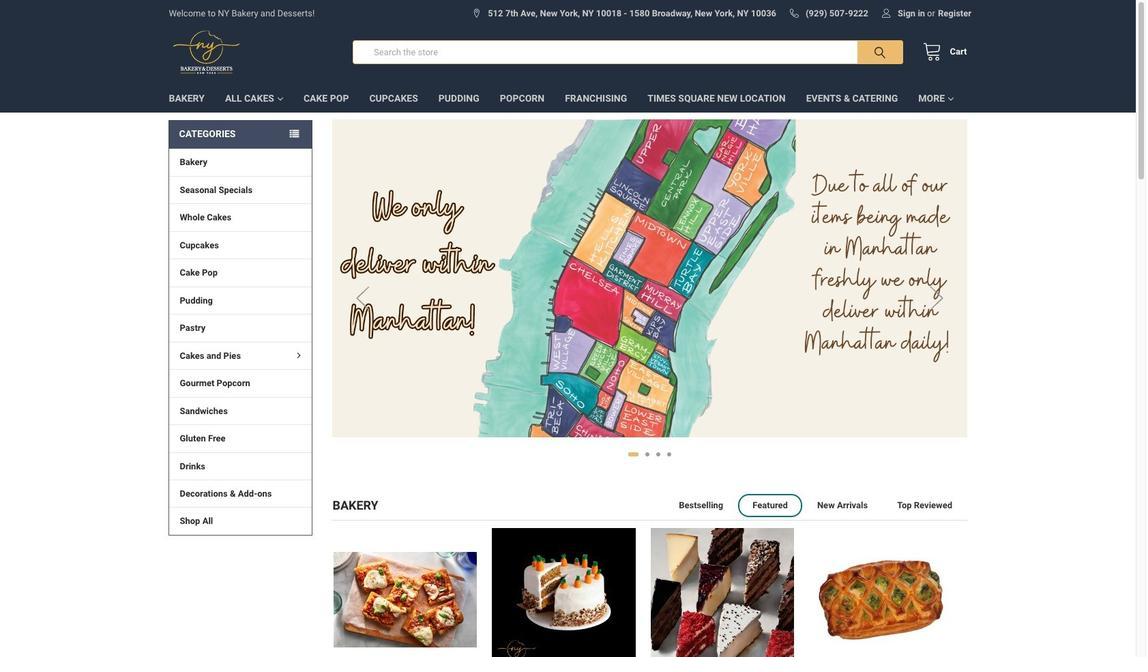 Task type: vqa. For each thing, say whether or not it's contained in the screenshot.
1st tab list from the bottom
yes



Task type: describe. For each thing, give the bounding box(es) containing it.
linear user image
[[882, 9, 898, 18]]



Task type: locate. For each thing, give the bounding box(es) containing it.
0 vertical spatial tab list
[[333, 444, 967, 464]]

new x-large slice focaccia pizza image
[[333, 552, 477, 648]]

None submit
[[828, 41, 903, 64]]

handmade x-large spinach feta bistro danish image
[[810, 528, 953, 657]]

Search the store field
[[353, 41, 903, 64]]

x-large cake slices bundle of 3 image
[[651, 528, 795, 657]]

1 tab list from the top
[[333, 444, 967, 464]]

2 tab list from the top
[[333, 491, 967, 521]]

linear phone handset image
[[790, 9, 806, 18]]

banner
[[0, 0, 1136, 113]]

linear map marker image
[[472, 9, 488, 18]]

ny bakery and desserts image
[[169, 27, 245, 78]]

tab list
[[333, 444, 967, 464], [333, 491, 967, 521]]

carrot cake image
[[492, 528, 636, 657]]

1 vertical spatial tab list
[[333, 491, 967, 521]]



